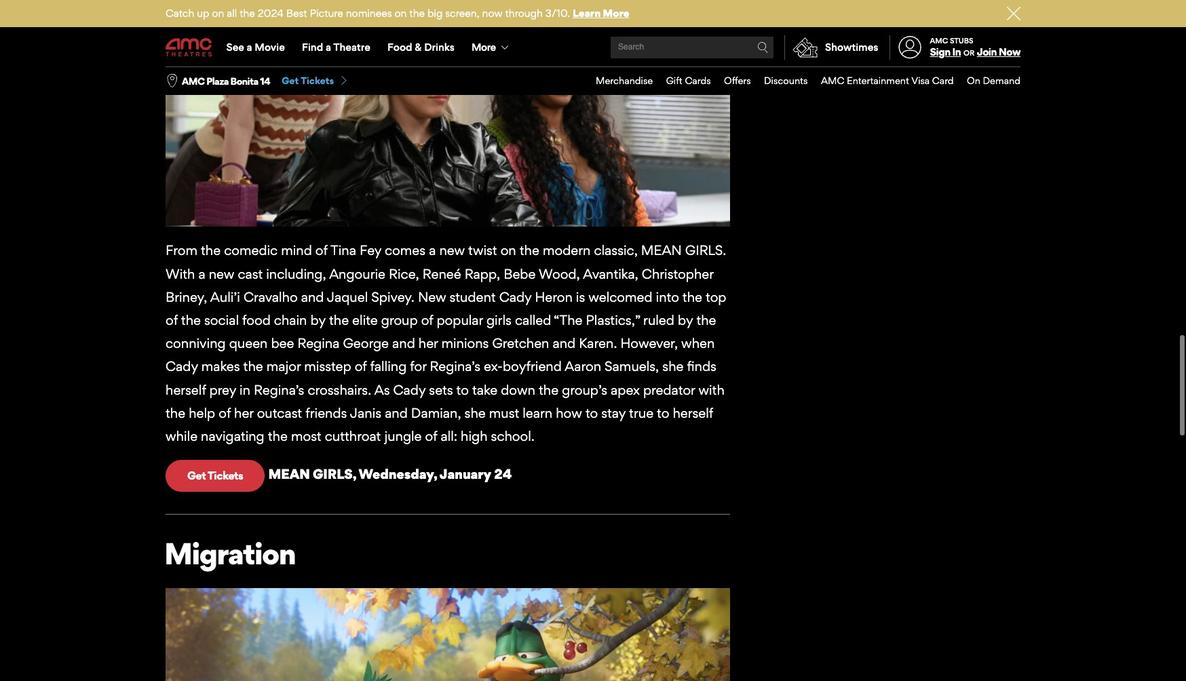 Task type: locate. For each thing, give the bounding box(es) containing it.
and down group
[[392, 333, 415, 349]]

1 horizontal spatial cady
[[393, 379, 426, 395]]

regina's up outcast
[[254, 379, 304, 395]]

0 horizontal spatial on
[[212, 7, 224, 20]]

offers link
[[711, 67, 751, 95]]

drinks
[[424, 41, 455, 54]]

amc inside amc stubs sign in or join now
[[930, 36, 948, 45]]

the up bebe
[[520, 240, 540, 256]]

1 by from the left
[[311, 309, 326, 326]]

find a theatre
[[302, 41, 370, 54]]

tickets down find
[[301, 75, 334, 86]]

2 vertical spatial cady
[[393, 379, 426, 395]]

more inside more button
[[472, 41, 496, 54]]

more right learn at the top
[[603, 7, 629, 20]]

cravalho
[[244, 286, 298, 303]]

amc entertainment visa card link
[[808, 67, 954, 95]]

2 horizontal spatial on
[[501, 240, 516, 256]]

1 horizontal spatial mean
[[641, 240, 682, 256]]

join now button
[[977, 46, 1021, 58]]

cady down 'for'
[[393, 379, 426, 395]]

social
[[204, 309, 239, 326]]

amc inside button
[[182, 75, 205, 87]]

1 vertical spatial herself
[[673, 402, 713, 419]]

cady down conniving
[[166, 356, 198, 372]]

on right twist
[[501, 240, 516, 256]]

all
[[227, 7, 237, 20]]

big
[[428, 7, 443, 20]]

on
[[212, 7, 224, 20], [395, 7, 407, 20], [501, 240, 516, 256]]

0 horizontal spatial cady
[[166, 356, 198, 372]]

mind
[[281, 240, 312, 256]]

1 vertical spatial mean
[[268, 464, 310, 480]]

herself up 'help'
[[166, 379, 206, 395]]

mean inside from the comedic mind of tina fey comes a new twist on the modern classic, mean girls. with a new cast including, angourie rice, reneé rapp, bebe wood, avantika, christopher briney, auli'i cravalho and jaquel spivey. new student cady heron is welcomed into the top of the social food chain by the elite group of popular girls called "the plastics," ruled by the conniving queen bee regina george and her minions gretchen and karen. however, when cady makes the major misstep of falling for regina's ex-boyfriend aaron samuels, she finds herself prey in regina's crosshairs. as cady sets to take down the group's apex predator with the help of her outcast friends janis and damian, she must learn how to stay true to herself while navigating the most cutthroat jungle of all: high school.
[[641, 240, 682, 256]]

amc up sign
[[930, 36, 948, 45]]

0 horizontal spatial by
[[311, 309, 326, 326]]

and
[[301, 286, 324, 303], [392, 333, 415, 349], [553, 333, 576, 349], [385, 402, 408, 419]]

more down "now"
[[472, 41, 496, 54]]

get down while
[[187, 466, 206, 480]]

catch up on all the 2024 best picture nominees on the big screen, now through 3/10. learn more
[[166, 7, 629, 20]]

amc plaza bonita 14 button
[[182, 74, 270, 88]]

1 horizontal spatial by
[[678, 309, 693, 326]]

new up auli'i at the left
[[209, 263, 234, 279]]

1 vertical spatial she
[[465, 402, 486, 419]]

get tickets down "navigating"
[[187, 466, 243, 480]]

search the AMC website text field
[[616, 42, 757, 53]]

gift
[[666, 75, 683, 86]]

plastics,"
[[586, 309, 640, 326]]

tickets
[[301, 75, 334, 86], [208, 466, 243, 480]]

menu down showtimes image
[[583, 67, 1021, 95]]

0 horizontal spatial amc
[[182, 75, 205, 87]]

0 vertical spatial cady
[[499, 286, 532, 303]]

to right sets
[[457, 379, 469, 395]]

0 vertical spatial get tickets
[[282, 75, 334, 86]]

heron
[[535, 286, 573, 303]]

1 horizontal spatial get
[[282, 75, 299, 86]]

george
[[343, 333, 389, 349]]

new
[[418, 286, 446, 303]]

amc down showtimes link
[[821, 75, 845, 86]]

rapp,
[[465, 263, 500, 279]]

1 vertical spatial her
[[234, 402, 254, 419]]

predator
[[643, 379, 695, 395]]

while
[[166, 426, 198, 442]]

sign in button
[[930, 46, 961, 58]]

the
[[240, 7, 255, 20], [410, 7, 425, 20], [201, 240, 221, 256], [520, 240, 540, 256], [683, 286, 703, 303], [181, 309, 201, 326], [329, 309, 349, 326], [697, 309, 716, 326], [243, 356, 263, 372], [539, 379, 559, 395], [166, 402, 185, 419], [268, 426, 288, 442]]

0 horizontal spatial her
[[234, 402, 254, 419]]

1 vertical spatial menu
[[583, 67, 1021, 95]]

0 horizontal spatial she
[[465, 402, 486, 419]]

merchandise
[[596, 75, 653, 86]]

menu containing more
[[166, 29, 1021, 67]]

amc
[[930, 36, 948, 45], [821, 75, 845, 86], [182, 75, 205, 87]]

0 vertical spatial she
[[663, 356, 684, 372]]

tickets down "navigating"
[[208, 466, 243, 480]]

the right from
[[201, 240, 221, 256]]

down
[[501, 379, 535, 395]]

migration
[[164, 533, 295, 569]]

amc logo image
[[166, 38, 213, 57], [166, 38, 213, 57]]

visa
[[912, 75, 930, 86]]

friends
[[306, 402, 347, 419]]

stubs
[[950, 36, 974, 45]]

get tickets
[[282, 75, 334, 86], [187, 466, 243, 480]]

of left tina at the left of the page
[[315, 240, 328, 256]]

1 horizontal spatial new
[[439, 240, 465, 256]]

for
[[410, 356, 427, 372]]

briney,
[[166, 286, 207, 303]]

1 horizontal spatial her
[[419, 333, 438, 349]]

herself down with
[[673, 402, 713, 419]]

on inside from the comedic mind of tina fey comes a new twist on the modern classic, mean girls. with a new cast including, angourie rice, reneé rapp, bebe wood, avantika, christopher briney, auli'i cravalho and jaquel spivey. new student cady heron is welcomed into the top of the social food chain by the elite group of popular girls called "the plastics," ruled by the conniving queen bee regina george and her minions gretchen and karen. however, when cady makes the major misstep of falling for regina's ex-boyfriend aaron samuels, she finds herself prey in regina's crosshairs. as cady sets to take down the group's apex predator with the help of her outcast friends janis and damian, she must learn how to stay true to herself while navigating the most cutthroat jungle of all: high school.
[[501, 240, 516, 256]]

1 vertical spatial get tickets link
[[166, 458, 265, 489]]

1 vertical spatial cady
[[166, 356, 198, 372]]

0 vertical spatial herself
[[166, 379, 206, 395]]

group
[[381, 309, 418, 326]]

now
[[999, 46, 1021, 58]]

2 horizontal spatial cady
[[499, 286, 532, 303]]

a right the with
[[199, 263, 205, 279]]

reneé
[[423, 263, 461, 279]]

by up regina
[[311, 309, 326, 326]]

get right 14 on the left
[[282, 75, 299, 86]]

cutthroat
[[325, 426, 381, 442]]

1 horizontal spatial more
[[603, 7, 629, 20]]

0 vertical spatial her
[[419, 333, 438, 349]]

misstep
[[304, 356, 351, 372]]

1 horizontal spatial she
[[663, 356, 684, 372]]

bebe
[[504, 263, 536, 279]]

1 vertical spatial get
[[187, 466, 206, 480]]

demand
[[983, 75, 1021, 86]]

her up 'for'
[[419, 333, 438, 349]]

to right 'true'
[[657, 402, 670, 419]]

get tickets link down find
[[282, 75, 349, 87]]

0 vertical spatial regina's
[[430, 356, 481, 372]]

food & drinks link
[[379, 29, 463, 67]]

her down in
[[234, 402, 254, 419]]

fey
[[360, 240, 381, 256]]

of right 'help'
[[219, 402, 231, 419]]

0 vertical spatial more
[[603, 7, 629, 20]]

get tickets down find
[[282, 75, 334, 86]]

a
[[247, 41, 252, 54], [326, 41, 331, 54], [429, 240, 436, 256], [199, 263, 205, 279]]

in
[[953, 46, 961, 58]]

major
[[267, 356, 301, 372]]

new up "reneé"
[[439, 240, 465, 256]]

0 horizontal spatial to
[[457, 379, 469, 395]]

2 horizontal spatial amc
[[930, 36, 948, 45]]

on demand link
[[954, 67, 1021, 95]]

a up "reneé"
[[429, 240, 436, 256]]

0 horizontal spatial more
[[472, 41, 496, 54]]

1 vertical spatial tickets
[[208, 466, 243, 480]]

more
[[603, 7, 629, 20], [472, 41, 496, 54]]

by up when at the right of page
[[678, 309, 693, 326]]

0 horizontal spatial new
[[209, 263, 234, 279]]

including,
[[266, 263, 326, 279]]

1 horizontal spatial amc
[[821, 75, 845, 86]]

1 horizontal spatial on
[[395, 7, 407, 20]]

0 horizontal spatial regina's
[[254, 379, 304, 395]]

with
[[699, 379, 725, 395]]

into
[[656, 286, 679, 303]]

minions
[[441, 333, 489, 349]]

cady down bebe
[[499, 286, 532, 303]]

0 vertical spatial mean
[[641, 240, 682, 256]]

menu containing merchandise
[[583, 67, 1021, 95]]

damian,
[[411, 402, 461, 419]]

cards
[[685, 75, 711, 86]]

she up high
[[465, 402, 486, 419]]

0 vertical spatial tickets
[[301, 75, 334, 86]]

1 vertical spatial new
[[209, 263, 234, 279]]

more button
[[463, 29, 520, 67]]

on
[[967, 75, 981, 86]]

0 vertical spatial menu
[[166, 29, 1021, 67]]

0 vertical spatial get tickets link
[[282, 75, 349, 87]]

2 horizontal spatial to
[[657, 402, 670, 419]]

now
[[482, 7, 503, 20]]

1 vertical spatial more
[[472, 41, 496, 54]]

0 vertical spatial get
[[282, 75, 299, 86]]

1 horizontal spatial to
[[586, 402, 598, 419]]

sign in or join amc stubs element
[[890, 29, 1021, 67]]

menu down learn at the top
[[166, 29, 1021, 67]]

2 by from the left
[[678, 309, 693, 326]]

on right nominees
[[395, 7, 407, 20]]

school.
[[491, 426, 535, 442]]

of left "all:"
[[425, 426, 437, 442]]

navigating
[[201, 426, 265, 442]]

comes
[[385, 240, 426, 256]]

amc plaza bonita 14
[[182, 75, 270, 87]]

1 horizontal spatial get tickets link
[[282, 75, 349, 87]]

1 vertical spatial get tickets
[[187, 466, 243, 480]]

on left all
[[212, 7, 224, 20]]

she up predator
[[663, 356, 684, 372]]

regina's down 'minions'
[[430, 356, 481, 372]]

mean down most
[[268, 464, 310, 480]]

get tickets link down "navigating"
[[166, 458, 265, 489]]

new
[[439, 240, 465, 256], [209, 263, 234, 279]]

classic,
[[594, 240, 638, 256]]

amc for bonita
[[182, 75, 205, 87]]

the up when at the right of page
[[697, 309, 716, 326]]

amc for visa
[[821, 75, 845, 86]]

help
[[189, 402, 215, 419]]

1 vertical spatial regina's
[[254, 379, 304, 395]]

amc left plaza
[[182, 75, 205, 87]]

menu
[[166, 29, 1021, 67], [583, 67, 1021, 95]]

elite
[[352, 309, 378, 326]]

stay
[[602, 402, 626, 419]]

discounts
[[764, 75, 808, 86]]

she
[[663, 356, 684, 372], [465, 402, 486, 419]]

showtimes link
[[785, 35, 879, 60]]

to left stay
[[586, 402, 598, 419]]

mean up christopher
[[641, 240, 682, 256]]

0 horizontal spatial herself
[[166, 379, 206, 395]]



Task type: describe. For each thing, give the bounding box(es) containing it.
how
[[556, 402, 582, 419]]

best
[[286, 7, 307, 20]]

is
[[576, 286, 585, 303]]

submit search icon image
[[757, 42, 768, 53]]

from the comedic mind of tina fey comes a new twist on the modern classic, mean girls. with a new cast including, angourie rice, reneé rapp, bebe wood, avantika, christopher briney, auli'i cravalho and jaquel spivey. new student cady heron is welcomed into the top of the social food chain by the elite group of popular girls called "the plastics," ruled by the conniving queen bee regina george and her minions gretchen and karen. however, when cady makes the major misstep of falling for regina's ex-boyfriend aaron samuels, she finds herself prey in regina's crosshairs. as cady sets to take down the group's apex predator with the help of her outcast friends janis and damian, she must learn how to stay true to herself while navigating the most cutthroat jungle of all: high school.
[[166, 240, 727, 442]]

and down including,
[[301, 286, 324, 303]]

angourie
[[329, 263, 386, 279]]

of down briney, at the left top of page
[[166, 309, 178, 326]]

high
[[461, 426, 488, 442]]

0 horizontal spatial get tickets
[[187, 466, 243, 480]]

queen
[[229, 333, 268, 349]]

amc stubs sign in or join now
[[930, 36, 1021, 58]]

the down outcast
[[268, 426, 288, 442]]

janis
[[350, 402, 382, 419]]

jaquel
[[327, 286, 368, 303]]

3/10.
[[546, 7, 570, 20]]

aaron
[[565, 356, 601, 372]]

outcast
[[257, 402, 302, 419]]

join
[[977, 46, 997, 58]]

of down the new
[[421, 309, 433, 326]]

0 horizontal spatial get tickets link
[[166, 458, 265, 489]]

take
[[472, 379, 498, 395]]

rice,
[[389, 263, 419, 279]]

the down briney, at the left top of page
[[181, 309, 201, 326]]

girls
[[487, 309, 512, 326]]

the left the top
[[683, 286, 703, 303]]

mean girls, wednesday, january 24
[[268, 464, 512, 480]]

0 horizontal spatial get
[[187, 466, 206, 480]]

1 horizontal spatial regina's
[[430, 356, 481, 372]]

the down jaquel
[[329, 309, 349, 326]]

and down "the
[[553, 333, 576, 349]]

ruled
[[643, 309, 675, 326]]

makes
[[201, 356, 240, 372]]

prey
[[209, 379, 236, 395]]

falling
[[370, 356, 407, 372]]

modern
[[543, 240, 591, 256]]

learn
[[573, 7, 601, 20]]

screen,
[[445, 7, 480, 20]]

the right all
[[240, 7, 255, 20]]

cookie consent banner dialog
[[0, 645, 1186, 681]]

called
[[515, 309, 551, 326]]

regina
[[298, 333, 340, 349]]

conniving
[[166, 333, 226, 349]]

the left big
[[410, 7, 425, 20]]

up
[[197, 7, 209, 20]]

true
[[629, 402, 654, 419]]

the up while
[[166, 402, 185, 419]]

0 vertical spatial new
[[439, 240, 465, 256]]

most
[[291, 426, 322, 442]]

amc for sign
[[930, 36, 948, 45]]

picture
[[310, 7, 343, 20]]

card
[[932, 75, 954, 86]]

group's
[[562, 379, 607, 395]]

avantika,
[[583, 263, 639, 279]]

user profile image
[[891, 36, 929, 59]]

1 horizontal spatial get tickets
[[282, 75, 334, 86]]

when
[[682, 333, 715, 349]]

or
[[964, 48, 975, 58]]

as
[[374, 379, 390, 395]]

1 horizontal spatial herself
[[673, 402, 713, 419]]

auli'i
[[210, 286, 240, 303]]

christopher
[[642, 263, 714, 279]]

showtimes
[[825, 41, 879, 54]]

all:
[[441, 426, 458, 442]]

and up jungle
[[385, 402, 408, 419]]

14
[[260, 75, 270, 87]]

ex-
[[484, 356, 503, 372]]

gift cards link
[[653, 67, 711, 95]]

&
[[415, 41, 422, 54]]

popular
[[437, 309, 483, 326]]

wednesday,
[[359, 464, 437, 480]]

food
[[242, 309, 271, 326]]

top
[[706, 286, 727, 303]]

a right find
[[326, 41, 331, 54]]

samuels,
[[605, 356, 659, 372]]

bonita
[[230, 75, 258, 87]]

0 horizontal spatial tickets
[[208, 466, 243, 480]]

theatre
[[333, 41, 370, 54]]

welcomed
[[589, 286, 653, 303]]

plaza
[[206, 75, 229, 87]]

a right see
[[247, 41, 252, 54]]

sets
[[429, 379, 453, 395]]

the down queen
[[243, 356, 263, 372]]

catch
[[166, 7, 194, 20]]

tina
[[331, 240, 356, 256]]

nominees
[[346, 7, 392, 20]]

however,
[[621, 333, 678, 349]]

merchandise link
[[583, 67, 653, 95]]

amc entertainment visa card
[[821, 75, 954, 86]]

student
[[450, 286, 496, 303]]

see a movie
[[226, 41, 285, 54]]

24
[[494, 464, 512, 480]]

1 horizontal spatial tickets
[[301, 75, 334, 86]]

gift cards
[[666, 75, 711, 86]]

see
[[226, 41, 244, 54]]

showtimes image
[[785, 35, 825, 60]]

find
[[302, 41, 323, 54]]

0 horizontal spatial mean
[[268, 464, 310, 480]]

january
[[440, 464, 492, 480]]

comedic
[[224, 240, 278, 256]]

"the
[[554, 309, 583, 326]]

the up learn at left bottom
[[539, 379, 559, 395]]

entertainment
[[847, 75, 909, 86]]

spivey.
[[371, 286, 415, 303]]

learn more link
[[573, 7, 629, 20]]

karen.
[[579, 333, 617, 349]]

of down george
[[355, 356, 367, 372]]

girls,
[[313, 464, 356, 480]]

must
[[489, 402, 519, 419]]



Task type: vqa. For each thing, say whether or not it's contained in the screenshot.
Best Picture Showcase
no



